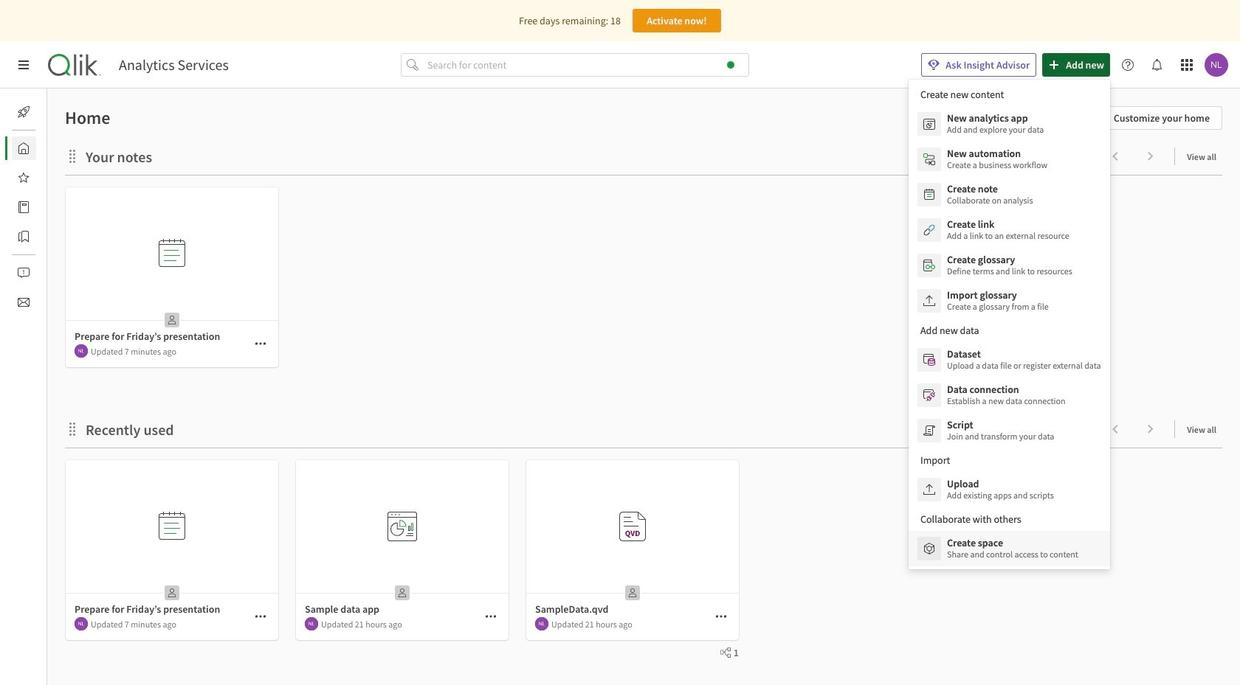 Task type: locate. For each thing, give the bounding box(es) containing it.
11 menu item from the top
[[909, 532, 1110, 567]]

1 vertical spatial move collection image
[[65, 422, 80, 437]]

favorites image
[[18, 172, 30, 184]]

move collection image
[[65, 149, 80, 164], [65, 422, 80, 437]]

9 menu item from the top
[[909, 413, 1110, 449]]

noah lott element
[[75, 345, 88, 358], [75, 618, 88, 631], [305, 618, 318, 631], [535, 618, 549, 631]]

4 menu item from the top
[[909, 213, 1110, 248]]

home badge image
[[727, 61, 735, 69]]

menu item
[[909, 106, 1110, 142], [909, 142, 1110, 177], [909, 177, 1110, 213], [909, 213, 1110, 248], [909, 248, 1110, 283], [909, 283, 1110, 319], [909, 343, 1110, 378], [909, 378, 1110, 413], [909, 413, 1110, 449], [909, 472, 1110, 508], [909, 532, 1110, 567]]

menu
[[909, 80, 1110, 570]]

analytics services element
[[119, 56, 229, 74]]

7 menu item from the top
[[909, 343, 1110, 378]]

open sidebar menu image
[[18, 59, 30, 71]]

2 move collection image from the top
[[65, 422, 80, 437]]

getting started image
[[18, 106, 30, 118]]

main content
[[41, 89, 1240, 686]]

0 vertical spatial move collection image
[[65, 149, 80, 164]]

navigation pane element
[[0, 94, 47, 320]]

noah lott image
[[75, 345, 88, 358], [75, 618, 88, 631], [535, 618, 549, 631]]



Task type: describe. For each thing, give the bounding box(es) containing it.
8 menu item from the top
[[909, 378, 1110, 413]]

6 menu item from the top
[[909, 283, 1110, 319]]

2 menu item from the top
[[909, 142, 1110, 177]]

noah lott image
[[305, 618, 318, 631]]

1 menu item from the top
[[909, 106, 1110, 142]]

1 move collection image from the top
[[65, 149, 80, 164]]

collections image
[[18, 231, 30, 243]]

catalog image
[[18, 202, 30, 213]]

3 menu item from the top
[[909, 177, 1110, 213]]

alerts image
[[18, 267, 30, 279]]

subscriptions image
[[18, 297, 30, 309]]

5 menu item from the top
[[909, 248, 1110, 283]]

home image
[[18, 142, 30, 154]]

10 menu item from the top
[[909, 472, 1110, 508]]



